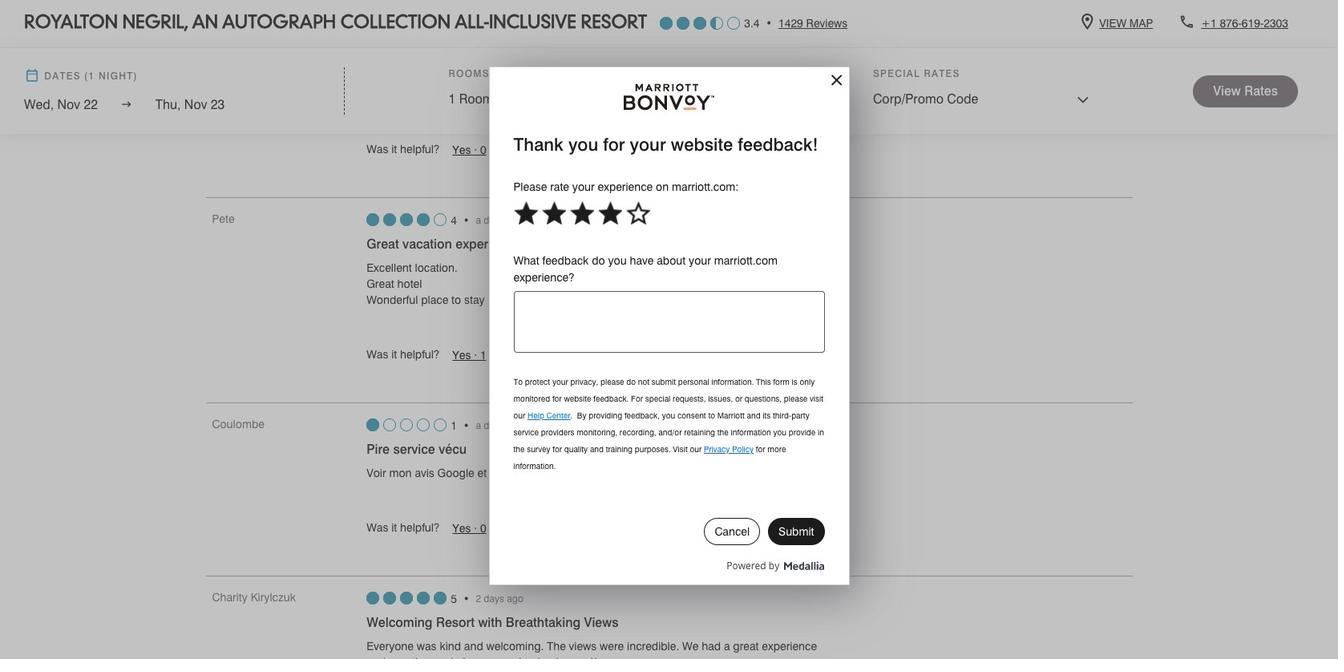 Task type: describe. For each thing, give the bounding box(es) containing it.
wed,
[[24, 97, 54, 112]]

day for vacation
[[484, 214, 500, 226]]

days
[[484, 592, 504, 604]]

to
[[452, 293, 461, 306]]

location
[[580, 237, 626, 252]]

helpful? for experience
[[400, 348, 440, 361]]

was for pire service vécu
[[367, 521, 388, 534]]

1429
[[779, 17, 803, 30]]

0 vertical spatial experience
[[456, 237, 520, 252]]

night)
[[99, 70, 138, 82]]

breathtaking
[[506, 615, 581, 630]]

5
[[451, 592, 457, 605]]

an
[[192, 14, 218, 32]]

1 was it helpful? from the top
[[367, 143, 440, 156]]

all-
[[455, 14, 489, 32]]

i had an excellence time.
[[367, 88, 491, 101]]

+1 876-619-2303
[[1201, 17, 1289, 30]]

2
[[476, 592, 481, 604]]

4 • a day ago for birthday
[[451, 40, 527, 53]]

&
[[494, 67, 501, 79]]

view map link
[[1093, 15, 1153, 31]]

vécu
[[439, 442, 467, 457]]

time.
[[467, 88, 491, 101]]

soon!!
[[565, 656, 597, 659]]

et
[[478, 467, 487, 480]]

view
[[1213, 83, 1241, 98]]

map
[[1130, 17, 1153, 30]]

ago for vacation
[[502, 214, 519, 226]]

location image
[[1082, 16, 1093, 31]]

excellent location. great hotel wonderful place to stay
[[367, 261, 485, 306]]

coulombe
[[212, 418, 265, 431]]

1 content helpfulness group from the top
[[367, 141, 817, 159]]

1429 reviews link
[[779, 15, 848, 31]]

vacation inside everyone was kind and welcoming. the views were incredible. we had a great experience and vacation and plan on coming back soon!!
[[389, 656, 431, 659]]

1 yes · 0 from the top
[[453, 144, 486, 156]]

pire
[[367, 442, 390, 457]]

ago for birthday
[[502, 40, 519, 53]]

reviews
[[806, 17, 848, 30]]

phone image
[[1179, 16, 1195, 31]]

stay
[[464, 293, 485, 306]]

50th
[[367, 63, 392, 79]]

was for 50th birthday
[[367, 143, 388, 156]]

it for 50th
[[391, 143, 397, 156]]

thu, nov 23
[[155, 97, 225, 112]]

everyone
[[367, 640, 414, 653]]

rooms & guests
[[449, 67, 550, 79]]

ago for service
[[502, 419, 519, 431]]

pire service vécu
[[367, 442, 467, 457]]

mz spin
[[212, 39, 254, 52]]

and down everyone at the left
[[367, 656, 386, 659]]

• for service
[[463, 419, 470, 432]]

collection
[[341, 14, 451, 32]]

birthday
[[396, 63, 445, 79]]

charity kirylczuk
[[212, 591, 296, 604]]

no for vacation
[[499, 349, 514, 362]]

3.4 • 1429 reviews
[[744, 17, 848, 30]]

1 • a day ago
[[451, 419, 527, 432]]

wonderful
[[367, 293, 418, 306]]

wed, nov 22
[[24, 97, 98, 112]]

it for pire
[[391, 521, 397, 534]]

great vacation experience excellent location and wonderful beach
[[367, 237, 754, 252]]

22
[[84, 97, 98, 112]]

5 • 2 days ago
[[451, 592, 531, 605]]

1 for (
[[88, 70, 95, 82]]

hotel
[[397, 277, 422, 290]]

no for birthday
[[499, 144, 514, 156]]

kirylczuk
[[251, 591, 296, 604]]

experience inside everyone was kind and welcoming. the views were incredible. we had a great experience and vacation and plan on coming back soon!!
[[762, 640, 817, 653]]

calendar image
[[24, 67, 41, 85]]

welcoming
[[367, 615, 433, 630]]

· down the stay
[[474, 349, 477, 362]]

coming
[[497, 656, 535, 659]]

great
[[733, 640, 759, 653]]

thu,
[[155, 97, 181, 112]]

dates ( 1 night)
[[44, 70, 138, 82]]

a for service
[[476, 419, 481, 431]]

yes for vacation
[[453, 349, 471, 362]]

view
[[1100, 17, 1127, 30]]

place
[[421, 293, 448, 306]]

wonderful
[[656, 237, 714, 252]]

mz
[[212, 39, 228, 52]]

a inside everyone was kind and welcoming. the views were incredible. we had a great experience and vacation and plan on coming back soon!!
[[724, 640, 730, 653]]

guests
[[505, 67, 550, 79]]

no · 0 for birthday
[[499, 144, 529, 156]]

1 horizontal spatial resort
[[581, 14, 647, 32]]

was for great vacation experience excellent location and wonderful beach
[[367, 348, 388, 361]]

royalton negril, an autograph collection all-inclusive resort
[[24, 14, 647, 32]]

nov for wed,
[[57, 97, 80, 112]]

1 vertical spatial resort
[[436, 615, 475, 630]]

autograph
[[222, 14, 336, 32]]



Task type: locate. For each thing, give the bounding box(es) containing it.
welcoming.
[[486, 640, 544, 653]]

vacation
[[403, 237, 452, 252], [389, 656, 431, 659]]

ago for resort
[[507, 592, 524, 604]]

was it helpful? for experience
[[367, 348, 440, 361]]

4 • a day ago up &
[[451, 40, 527, 53]]

google
[[437, 467, 474, 480]]

1 vertical spatial content helpfulness group
[[367, 346, 817, 364]]

1 down the stay
[[480, 349, 486, 362]]

0 horizontal spatial rates
[[924, 67, 960, 79]]

2 yes · 0 from the top
[[453, 522, 486, 535]]

1 vertical spatial was it helpful?
[[367, 348, 440, 361]]

1 vertical spatial it
[[391, 348, 397, 361]]

yes down time.
[[453, 144, 471, 156]]

no
[[499, 144, 514, 156], [499, 349, 514, 362]]

no · 0 for vacation
[[499, 349, 529, 362]]

day for birthday
[[484, 40, 500, 53]]

1 horizontal spatial 1
[[451, 419, 457, 432]]

helpful? down "avis"
[[400, 521, 440, 534]]

2 day from the top
[[484, 214, 500, 226]]

0 vertical spatial 4
[[451, 40, 457, 53]]

• for resort
[[463, 592, 470, 605]]

ago inside 1 • a day ago
[[502, 419, 519, 431]]

vacation down was
[[389, 656, 431, 659]]

50th birthday
[[367, 63, 445, 79]]

4 up the location.
[[451, 214, 457, 227]]

· down voir mon avis google et tripadvisor
[[474, 522, 477, 535]]

3 it from the top
[[391, 521, 397, 534]]

had right we
[[702, 640, 721, 653]]

the
[[547, 640, 566, 653]]

ago up great vacation experience excellent location and wonderful beach
[[502, 214, 519, 226]]

+1
[[1201, 17, 1217, 30]]

was down wonderful
[[367, 348, 388, 361]]

a for birthday
[[476, 40, 481, 53]]

negril,
[[122, 14, 188, 32]]

0 down et
[[480, 522, 486, 535]]

4 down all-
[[451, 40, 457, 53]]

0 vertical spatial resort
[[581, 14, 647, 32]]

0 horizontal spatial had
[[373, 88, 392, 101]]

2 vertical spatial was it helpful?
[[367, 521, 440, 534]]

content helpfulness group for vécu
[[367, 520, 817, 537]]

0 horizontal spatial nov
[[57, 97, 80, 112]]

yes down voir mon avis google et tripadvisor
[[453, 522, 471, 535]]

· right yes · 1
[[517, 349, 520, 362]]

no · 0
[[499, 144, 529, 156], [499, 349, 529, 362]]

1 nov from the left
[[57, 97, 80, 112]]

yes · 0 down et
[[453, 522, 486, 535]]

nov
[[57, 97, 80, 112], [184, 97, 207, 112]]

0 vertical spatial no · 0
[[499, 144, 529, 156]]

experience right great
[[762, 640, 817, 653]]

1 horizontal spatial nov
[[184, 97, 207, 112]]

day inside 1 • a day ago
[[484, 419, 500, 431]]

1 left night)
[[88, 70, 95, 82]]

helpful? left yes · 1
[[400, 348, 440, 361]]

4 for vacation
[[451, 214, 457, 227]]

• down all-
[[463, 40, 470, 53]]

was
[[417, 640, 437, 653]]

inclusive
[[489, 14, 576, 32]]

yes · 0
[[453, 144, 486, 156], [453, 522, 486, 535]]

2 no from the top
[[499, 349, 514, 362]]

an
[[395, 88, 407, 101]]

4 • a day ago for vacation
[[451, 214, 527, 227]]

1 vertical spatial no · 0
[[499, 349, 529, 362]]

rates right view
[[1245, 83, 1278, 98]]

and down kind
[[434, 656, 453, 659]]

great up "excellent"
[[367, 237, 399, 252]]

and right location
[[630, 237, 652, 252]]

experience up the location.
[[456, 237, 520, 252]]

day up &
[[484, 40, 500, 53]]

yes · 1
[[453, 349, 486, 362]]

+1 876-619-2303 link
[[1195, 15, 1289, 31]]

2 horizontal spatial 1
[[480, 349, 486, 362]]

plan
[[456, 656, 478, 659]]

1 vertical spatial 4
[[451, 214, 457, 227]]

and
[[630, 237, 652, 252], [464, 640, 483, 653], [367, 656, 386, 659], [434, 656, 453, 659]]

3 was from the top
[[367, 521, 388, 534]]

welcoming resort with breathtaking views
[[367, 615, 619, 630]]

1 vertical spatial was
[[367, 348, 388, 361]]

mon
[[389, 467, 412, 480]]

great
[[367, 237, 399, 252], [367, 277, 394, 290]]

0 down guests
[[523, 144, 529, 156]]

it down wonderful
[[391, 348, 397, 361]]

had inside everyone was kind and welcoming. the views were incredible. we had a great experience and vacation and plan on coming back soon!!
[[702, 640, 721, 653]]

it down 'mon'
[[391, 521, 397, 534]]

0 vertical spatial vacation
[[403, 237, 452, 252]]

0 vertical spatial day
[[484, 40, 500, 53]]

0 vertical spatial yes · 0
[[453, 144, 486, 156]]

•
[[766, 17, 772, 30], [463, 40, 470, 53], [463, 214, 470, 227], [463, 419, 470, 432], [463, 592, 470, 605]]

2 great from the top
[[367, 277, 394, 290]]

1 4 • a day ago from the top
[[451, 40, 527, 53]]

• for vacation
[[463, 214, 470, 227]]

1 vertical spatial 1
[[480, 349, 486, 362]]

a for vacation
[[476, 214, 481, 226]]

2 no · 0 from the top
[[499, 349, 529, 362]]

876-
[[1220, 17, 1242, 30]]

1 vertical spatial vacation
[[389, 656, 431, 659]]

1 horizontal spatial experience
[[762, 640, 817, 653]]

i
[[367, 88, 369, 101]]

no right yes · 1
[[499, 349, 514, 362]]

3 day from the top
[[484, 419, 500, 431]]

no down rooms & guests
[[499, 144, 514, 156]]

rooms
[[449, 67, 490, 79]]

ago up rooms & guests
[[502, 40, 519, 53]]

2 it from the top
[[391, 348, 397, 361]]

nov for thu,
[[184, 97, 207, 112]]

1 it from the top
[[391, 143, 397, 156]]

0 vertical spatial no
[[499, 144, 514, 156]]

1 for ·
[[480, 349, 486, 362]]

helpful? down i had an excellence time.
[[400, 143, 440, 156]]

2 helpful? from the top
[[400, 348, 440, 361]]

0 vertical spatial yes
[[453, 144, 471, 156]]

day
[[484, 40, 500, 53], [484, 214, 500, 226], [484, 419, 500, 431]]

helpful? for vécu
[[400, 521, 440, 534]]

0 vertical spatial was
[[367, 143, 388, 156]]

• up excellent location. great hotel wonderful place to stay
[[463, 214, 470, 227]]

view rates button
[[1193, 75, 1298, 107]]

rates
[[924, 67, 960, 79], [1245, 83, 1278, 98]]

was it helpful? down 'mon'
[[367, 521, 440, 534]]

1 vertical spatial no
[[499, 349, 514, 362]]

2 vertical spatial was
[[367, 521, 388, 534]]

pete
[[212, 212, 235, 225]]

ago right days
[[507, 592, 524, 604]]

1 was from the top
[[367, 143, 388, 156]]

content helpfulness group
[[367, 141, 817, 159], [367, 346, 817, 364], [367, 520, 817, 537]]

3 content helpfulness group from the top
[[367, 520, 817, 537]]

1 yes from the top
[[453, 144, 471, 156]]

incredible.
[[627, 640, 679, 653]]

voir mon avis google et tripadvisor
[[367, 467, 546, 480]]

1
[[88, 70, 95, 82], [480, 349, 486, 362], [451, 419, 457, 432]]

ago up tripadvisor
[[502, 419, 519, 431]]

0 vertical spatial content helpfulness group
[[367, 141, 817, 159]]

experience
[[456, 237, 520, 252], [762, 640, 817, 653]]

a inside 1 • a day ago
[[476, 419, 481, 431]]

1 great from the top
[[367, 237, 399, 252]]

great down "excellent"
[[367, 277, 394, 290]]

0
[[480, 144, 486, 156], [523, 144, 529, 156], [523, 349, 529, 362], [480, 522, 486, 535]]

0 down time.
[[480, 144, 486, 156]]

0 vertical spatial 1
[[88, 70, 95, 82]]

1 no · 0 from the top
[[499, 144, 529, 156]]

1 vertical spatial rates
[[1245, 83, 1278, 98]]

yes · 0 down time.
[[453, 144, 486, 156]]

1 vertical spatial yes
[[453, 349, 471, 362]]

3 helpful? from the top
[[400, 521, 440, 534]]

special
[[873, 67, 921, 79]]

• left 2 on the bottom left of the page
[[463, 592, 470, 605]]

23
[[211, 97, 225, 112]]

0 horizontal spatial experience
[[456, 237, 520, 252]]

everyone was kind and welcoming. the views were incredible. we had a great experience and vacation and plan on coming back soon!!
[[367, 640, 817, 659]]

service
[[393, 442, 435, 457]]

and up plan at the left bottom
[[464, 640, 483, 653]]

day up great vacation experience excellent location and wonderful beach
[[484, 214, 500, 226]]

1 vertical spatial experience
[[762, 640, 817, 653]]

content helpfulness group for experience
[[367, 346, 817, 364]]

with
[[478, 615, 502, 630]]

it for great
[[391, 348, 397, 361]]

2 vertical spatial content helpfulness group
[[367, 520, 817, 537]]

4 for birthday
[[451, 40, 457, 53]]

2 4 from the top
[[451, 214, 457, 227]]

1 vertical spatial helpful?
[[400, 348, 440, 361]]

nov left the 22
[[57, 97, 80, 112]]

yes
[[453, 144, 471, 156], [453, 349, 471, 362], [453, 522, 471, 535]]

619-
[[1242, 17, 1264, 30]]

2 vertical spatial it
[[391, 521, 397, 534]]

avis
[[415, 467, 434, 480]]

0 vertical spatial great
[[367, 237, 399, 252]]

ago inside the 5 • 2 days ago
[[507, 592, 524, 604]]

2 vertical spatial yes
[[453, 522, 471, 535]]

beach
[[718, 237, 754, 252]]

· down guests
[[517, 144, 520, 156]]

(
[[84, 70, 88, 82]]

dates
[[44, 70, 81, 82]]

1 horizontal spatial rates
[[1245, 83, 1278, 98]]

yes down to at the left top
[[453, 349, 471, 362]]

2 vertical spatial 1
[[451, 419, 457, 432]]

was
[[367, 143, 388, 156], [367, 348, 388, 361], [367, 521, 388, 534]]

1 day from the top
[[484, 40, 500, 53]]

spin
[[231, 39, 254, 52]]

day for service
[[484, 419, 500, 431]]

were
[[600, 640, 624, 653]]

no · 0 right yes · 1
[[499, 349, 529, 362]]

had right i
[[373, 88, 392, 101]]

voir
[[367, 467, 386, 480]]

back
[[538, 656, 562, 659]]

0 vertical spatial had
[[373, 88, 392, 101]]

was it helpful? down an
[[367, 143, 440, 156]]

• for birthday
[[463, 40, 470, 53]]

2 was it helpful? from the top
[[367, 348, 440, 361]]

no · 0 down guests
[[499, 144, 529, 156]]

vacation up the location.
[[403, 237, 452, 252]]

2 vertical spatial day
[[484, 419, 500, 431]]

we
[[682, 640, 699, 653]]

2303
[[1264, 17, 1289, 30]]

1 4 from the top
[[451, 40, 457, 53]]

day up et
[[484, 419, 500, 431]]

helpful?
[[400, 143, 440, 156], [400, 348, 440, 361], [400, 521, 440, 534]]

0 vertical spatial rates
[[924, 67, 960, 79]]

0 vertical spatial 4 • a day ago
[[451, 40, 527, 53]]

0 right yes · 1
[[523, 349, 529, 362]]

on
[[481, 656, 494, 659]]

4 • a day ago up excellent
[[451, 214, 527, 227]]

was it helpful? down wonderful
[[367, 348, 440, 361]]

1 vertical spatial day
[[484, 214, 500, 226]]

tripadvisor
[[490, 467, 546, 480]]

was it helpful?
[[367, 143, 440, 156], [367, 348, 440, 361], [367, 521, 440, 534]]

2 vertical spatial helpful?
[[400, 521, 440, 534]]

1 vertical spatial had
[[702, 640, 721, 653]]

1 horizontal spatial had
[[702, 640, 721, 653]]

charity
[[212, 591, 248, 604]]

was down i
[[367, 143, 388, 156]]

resort
[[581, 14, 647, 32], [436, 615, 475, 630]]

0 vertical spatial was it helpful?
[[367, 143, 440, 156]]

was down voir
[[367, 521, 388, 534]]

1 vertical spatial 4 • a day ago
[[451, 214, 527, 227]]

great inside excellent location. great hotel wonderful place to stay
[[367, 277, 394, 290]]

1 vertical spatial yes · 0
[[453, 522, 486, 535]]

0 horizontal spatial resort
[[436, 615, 475, 630]]

3.4
[[744, 17, 760, 30]]

2 nov from the left
[[184, 97, 207, 112]]

rates right special at the right of the page
[[924, 67, 960, 79]]

views
[[569, 640, 597, 653]]

0 horizontal spatial 1
[[88, 70, 95, 82]]

yes for birthday
[[453, 144, 471, 156]]

royalton
[[24, 14, 118, 32]]

4
[[451, 40, 457, 53], [451, 214, 457, 227]]

· down time.
[[474, 144, 477, 156]]

excellent
[[524, 237, 576, 252]]

2 was from the top
[[367, 348, 388, 361]]

excellence
[[410, 88, 464, 101]]

1 helpful? from the top
[[400, 143, 440, 156]]

was it helpful? for vécu
[[367, 521, 440, 534]]

it down an
[[391, 143, 397, 156]]

2 4 • a day ago from the top
[[451, 214, 527, 227]]

nov left 23
[[184, 97, 207, 112]]

kind
[[440, 640, 461, 653]]

2 content helpfulness group from the top
[[367, 346, 817, 364]]

views
[[584, 615, 619, 630]]

excellent
[[367, 261, 412, 274]]

3 was it helpful? from the top
[[367, 521, 440, 534]]

• right 3.4
[[766, 17, 772, 30]]

1 up the vécu
[[451, 419, 457, 432]]

1 vertical spatial great
[[367, 277, 394, 290]]

• up the vécu
[[463, 419, 470, 432]]

3 yes from the top
[[453, 522, 471, 535]]

had
[[373, 88, 392, 101], [702, 640, 721, 653]]

2 yes from the top
[[453, 349, 471, 362]]

0 vertical spatial helpful?
[[400, 143, 440, 156]]

1 no from the top
[[499, 144, 514, 156]]

0 vertical spatial it
[[391, 143, 397, 156]]



Task type: vqa. For each thing, say whether or not it's contained in the screenshot.
service's day
yes



